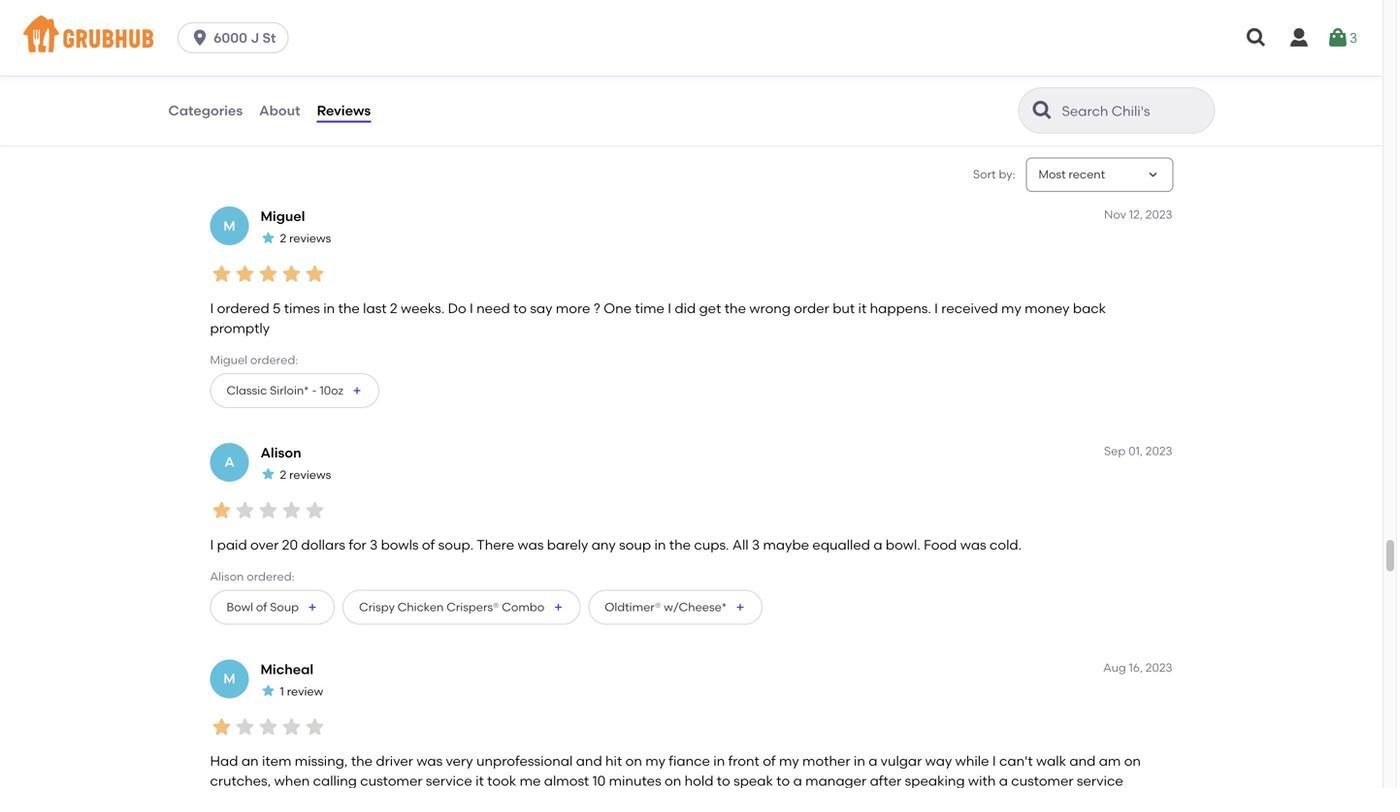 Task type: locate. For each thing, give the bounding box(es) containing it.
i left received in the right of the page
[[935, 300, 938, 317]]

reviews for miguel
[[289, 232, 331, 246]]

it inside had an item missing, the driver was very unprofessional and hit on my fiance in front of my mother in a vulgar way while i can't walk  and am on crutches, when calling customer service it took me almost 10 minutes on hold to speak to a manager after speaking with a customer servic
[[475, 773, 484, 789]]

alison down paid
[[210, 570, 244, 584]]

2 reviews
[[280, 232, 331, 246], [280, 468, 331, 482]]

reviews
[[289, 232, 331, 246], [289, 468, 331, 482]]

correct
[[405, 71, 449, 85]]

customer down 'walk' at the bottom
[[1011, 773, 1074, 789]]

0 horizontal spatial to
[[513, 300, 527, 317]]

1 horizontal spatial time
[[635, 300, 665, 317]]

missing,
[[295, 754, 348, 770]]

i left paid
[[210, 537, 214, 553]]

0 vertical spatial time
[[333, 71, 359, 85]]

0 vertical spatial ordered:
[[250, 353, 298, 367]]

barely
[[547, 537, 588, 553]]

time up the delivery
[[333, 71, 359, 85]]

of left soup.
[[422, 537, 435, 553]]

vulgar
[[881, 754, 922, 770]]

of inside button
[[256, 600, 267, 614]]

2 horizontal spatial of
[[763, 754, 776, 770]]

2 2023 from the top
[[1146, 444, 1173, 458]]

1 and from the left
[[576, 754, 602, 770]]

time right one at the top left
[[635, 300, 665, 317]]

plus icon image
[[351, 385, 363, 397], [307, 602, 318, 614], [552, 602, 564, 614], [735, 602, 746, 614]]

3 svg image from the left
[[1326, 26, 1350, 49]]

a left bowl.
[[874, 537, 882, 553]]

star icon image
[[261, 230, 276, 246], [210, 263, 233, 286], [233, 263, 257, 286], [257, 263, 280, 286], [280, 263, 303, 286], [303, 263, 326, 286], [261, 467, 276, 482], [210, 499, 233, 522], [233, 499, 257, 522], [257, 499, 280, 522], [280, 499, 303, 522], [303, 499, 326, 522], [261, 684, 276, 699], [210, 716, 233, 739], [233, 716, 257, 739], [257, 716, 280, 739], [280, 716, 303, 739], [303, 716, 326, 739]]

svg image
[[1245, 26, 1268, 49], [1288, 26, 1311, 49], [1326, 26, 1350, 49]]

miguel for miguel ordered:
[[210, 353, 247, 367]]

0 horizontal spatial it
[[475, 773, 484, 789]]

miguel up the "5"
[[261, 208, 305, 225]]

soup
[[619, 537, 651, 553]]

was left cold.
[[960, 537, 986, 553]]

1 horizontal spatial alison
[[261, 445, 301, 461]]

a right "with"
[[999, 773, 1008, 789]]

1 vertical spatial alison
[[210, 570, 244, 584]]

plus icon image inside the classic sirloin* - 10oz "button"
[[351, 385, 363, 397]]

1 vertical spatial 2 reviews
[[280, 468, 331, 482]]

and
[[576, 754, 602, 770], [1070, 754, 1096, 770]]

in inside i ordered 5 times in the last 2 weeks. do i need to say more ? one time i did get the wrong order but it happens. i received my money back promptly
[[323, 300, 335, 317]]

soup.
[[438, 537, 474, 553]]

2 reviews up times
[[280, 232, 331, 246]]

0 horizontal spatial and
[[576, 754, 602, 770]]

on up minutes
[[625, 754, 642, 770]]

0 vertical spatial m
[[223, 218, 235, 234]]

was right there
[[518, 537, 544, 553]]

2 m from the top
[[223, 671, 235, 688]]

an
[[241, 754, 259, 770]]

sep
[[1104, 444, 1126, 458]]

2 reviews up 20
[[280, 468, 331, 482]]

1 vertical spatial time
[[635, 300, 665, 317]]

20
[[282, 537, 298, 553]]

1 horizontal spatial customer
[[1011, 773, 1074, 789]]

my up minutes
[[645, 754, 666, 770]]

alison right a
[[261, 445, 301, 461]]

0 vertical spatial miguel
[[261, 208, 305, 225]]

3 2023 from the top
[[1146, 661, 1173, 675]]

order inside i ordered 5 times in the last 2 weeks. do i need to say more ? one time i did get the wrong order but it happens. i received my money back promptly
[[794, 300, 829, 317]]

0 horizontal spatial order
[[405, 91, 436, 105]]

plus icon image right '10oz'
[[351, 385, 363, 397]]

2 2 reviews from the top
[[280, 468, 331, 482]]

1 vertical spatial it
[[475, 773, 484, 789]]

ordered: for over
[[247, 570, 295, 584]]

alison for alison
[[261, 445, 301, 461]]

there
[[477, 537, 514, 553]]

to right hold
[[717, 773, 730, 789]]

crispy chicken crispers® combo
[[359, 600, 545, 614]]

almost
[[544, 773, 589, 789]]

1 vertical spatial reviews
[[289, 468, 331, 482]]

0 horizontal spatial alison
[[210, 570, 244, 584]]

order left "but"
[[794, 300, 829, 317]]

was
[[518, 537, 544, 553], [960, 537, 986, 553], [417, 754, 443, 770]]

of right bowl
[[256, 600, 267, 614]]

2 horizontal spatial my
[[1001, 300, 1021, 317]]

w/cheese*
[[664, 600, 727, 614]]

my left money on the top of the page
[[1001, 300, 1021, 317]]

0 horizontal spatial miguel
[[210, 353, 247, 367]]

?
[[594, 300, 600, 317]]

m left 1
[[223, 671, 235, 688]]

1 vertical spatial ordered:
[[247, 570, 295, 584]]

on down fiance
[[665, 773, 681, 789]]

miguel ordered:
[[210, 353, 298, 367]]

2 right last
[[390, 300, 397, 317]]

categories
[[168, 102, 243, 119]]

reviews up times
[[289, 232, 331, 246]]

plus icon image right w/cheese*
[[735, 602, 746, 614]]

calling
[[313, 773, 357, 789]]

ordered:
[[250, 353, 298, 367], [247, 570, 295, 584]]

1 horizontal spatial it
[[858, 300, 867, 317]]

in
[[323, 300, 335, 317], [654, 537, 666, 553], [713, 754, 725, 770], [854, 754, 865, 770]]

0 vertical spatial 2 reviews
[[280, 232, 331, 246]]

maybe
[[763, 537, 809, 553]]

of
[[422, 537, 435, 553], [256, 600, 267, 614], [763, 754, 776, 770]]

2 reviews from the top
[[289, 468, 331, 482]]

1 reviews from the top
[[289, 232, 331, 246]]

over
[[250, 537, 279, 553]]

3 inside the 3 button
[[1350, 29, 1357, 46]]

it right "but"
[[858, 300, 867, 317]]

i left 'can't'
[[992, 754, 996, 770]]

2 inside i ordered 5 times in the last 2 weeks. do i need to say more ? one time i did get the wrong order but it happens. i received my money back promptly
[[390, 300, 397, 317]]

bowl of soup button
[[210, 590, 335, 625]]

the right get
[[725, 300, 746, 317]]

plus icon image inside oldtimer® w/cheese* button
[[735, 602, 746, 614]]

2 for alison
[[280, 468, 286, 482]]

1 vertical spatial miguel
[[210, 353, 247, 367]]

0 vertical spatial order
[[405, 91, 436, 105]]

plus icon image right combo
[[552, 602, 564, 614]]

1 vertical spatial order
[[794, 300, 829, 317]]

the left driver
[[351, 754, 373, 770]]

0 horizontal spatial of
[[256, 600, 267, 614]]

1 2 reviews from the top
[[280, 232, 331, 246]]

i left did
[[668, 300, 671, 317]]

reviews button
[[316, 76, 372, 146]]

0 horizontal spatial was
[[417, 754, 443, 770]]

3
[[1350, 29, 1357, 46], [370, 537, 378, 553], [752, 537, 760, 553]]

2 horizontal spatial on
[[1124, 754, 1141, 770]]

sort by:
[[973, 168, 1015, 182]]

1 horizontal spatial 3
[[752, 537, 760, 553]]

about
[[259, 102, 300, 119]]

nov
[[1104, 208, 1126, 222]]

good
[[222, 71, 254, 85]]

2 horizontal spatial svg image
[[1326, 26, 1350, 49]]

1 review
[[280, 685, 323, 699]]

to right speak
[[776, 773, 790, 789]]

combo
[[502, 600, 545, 614]]

any
[[592, 537, 616, 553]]

cold.
[[990, 537, 1022, 553]]

hit
[[605, 754, 622, 770]]

1 horizontal spatial of
[[422, 537, 435, 553]]

most
[[1039, 168, 1066, 182]]

2 right a
[[280, 468, 286, 482]]

bowl.
[[886, 537, 921, 553]]

m
[[223, 218, 235, 234], [223, 671, 235, 688]]

to left say
[[513, 300, 527, 317]]

happens.
[[870, 300, 931, 317]]

reviews up dollars
[[289, 468, 331, 482]]

on time delivery
[[314, 71, 359, 105]]

of inside had an item missing, the driver was very unprofessional and hit on my fiance in front of my mother in a vulgar way while i can't walk  and am on crutches, when calling customer service it took me almost 10 minutes on hold to speak to a manager after speaking with a customer servic
[[763, 754, 776, 770]]

82 good food
[[222, 50, 282, 85]]

categories button
[[167, 76, 244, 146]]

and left am
[[1070, 754, 1096, 770]]

1 horizontal spatial my
[[779, 754, 799, 770]]

ordered: for 5
[[250, 353, 298, 367]]

2023 right 01, at bottom right
[[1146, 444, 1173, 458]]

2023 right '12,'
[[1146, 208, 1173, 222]]

sirloin*
[[270, 384, 309, 398]]

1 m from the top
[[223, 218, 235, 234]]

to inside i ordered 5 times in the last 2 weeks. do i need to say more ? one time i did get the wrong order but it happens. i received my money back promptly
[[513, 300, 527, 317]]

promptly
[[210, 320, 270, 336]]

78 ratings
[[222, 15, 285, 32]]

plus icon image inside bowl of soup button
[[307, 602, 318, 614]]

2 horizontal spatial 3
[[1350, 29, 1357, 46]]

2 vertical spatial of
[[763, 754, 776, 770]]

1 vertical spatial 2023
[[1146, 444, 1173, 458]]

1 horizontal spatial and
[[1070, 754, 1096, 770]]

5
[[273, 300, 281, 317]]

2023 for i ordered 5 times in the last 2 weeks. do i need to say more ? one time i did get the wrong order but it happens. i received my money back promptly
[[1146, 208, 1173, 222]]

svg image inside the 3 button
[[1326, 26, 1350, 49]]

1 vertical spatial 2
[[390, 300, 397, 317]]

in right times
[[323, 300, 335, 317]]

search icon image
[[1031, 99, 1054, 122]]

1 vertical spatial of
[[256, 600, 267, 614]]

walk
[[1036, 754, 1066, 770]]

the left last
[[338, 300, 360, 317]]

ordered: up classic sirloin* - 10oz
[[250, 353, 298, 367]]

in right soup
[[654, 537, 666, 553]]

0 vertical spatial it
[[858, 300, 867, 317]]

customer
[[360, 773, 423, 789], [1011, 773, 1074, 789]]

2 vertical spatial 2
[[280, 468, 286, 482]]

in up manager
[[854, 754, 865, 770]]

2 vertical spatial 2023
[[1146, 661, 1173, 675]]

get
[[699, 300, 721, 317]]

2023
[[1146, 208, 1173, 222], [1146, 444, 1173, 458], [1146, 661, 1173, 675]]

2 svg image from the left
[[1288, 26, 1311, 49]]

wrong
[[749, 300, 791, 317]]

2 reviews for alison
[[280, 468, 331, 482]]

i inside had an item missing, the driver was very unprofessional and hit on my fiance in front of my mother in a vulgar way while i can't walk  and am on crutches, when calling customer service it took me almost 10 minutes on hold to speak to a manager after speaking with a customer servic
[[992, 754, 996, 770]]

and up the 10
[[576, 754, 602, 770]]

main navigation navigation
[[0, 0, 1383, 76]]

2023 right 16,
[[1146, 661, 1173, 675]]

miguel down promptly
[[210, 353, 247, 367]]

0 horizontal spatial svg image
[[1245, 26, 1268, 49]]

6000
[[214, 30, 247, 46]]

plus icon image for oldtimer® w/cheese*
[[735, 602, 746, 614]]

1 vertical spatial m
[[223, 671, 235, 688]]

my left mother
[[779, 754, 799, 770]]

0 vertical spatial 2
[[280, 232, 286, 246]]

2 up the "5"
[[280, 232, 286, 246]]

on right am
[[1124, 754, 1141, 770]]

1 horizontal spatial miguel
[[261, 208, 305, 225]]

0 vertical spatial alison
[[261, 445, 301, 461]]

ordered: up bowl of soup button
[[247, 570, 295, 584]]

customer down driver
[[360, 773, 423, 789]]

1 2023 from the top
[[1146, 208, 1173, 222]]

m up ordered
[[223, 218, 235, 234]]

0 vertical spatial reviews
[[289, 232, 331, 246]]

plus icon image inside crispy chicken crispers® combo button
[[552, 602, 564, 614]]

it left took
[[475, 773, 484, 789]]

did
[[675, 300, 696, 317]]

2023 for i paid over 20 dollars for 3 bowls of soup.   there was barely any soup in the cups.  all 3 maybe equalled a bowl.  food was cold.
[[1146, 444, 1173, 458]]

0 horizontal spatial customer
[[360, 773, 423, 789]]

alison
[[261, 445, 301, 461], [210, 570, 244, 584]]

of up speak
[[763, 754, 776, 770]]

78
[[222, 15, 236, 32]]

m for micheal
[[223, 671, 235, 688]]

i
[[210, 300, 214, 317], [470, 300, 473, 317], [668, 300, 671, 317], [935, 300, 938, 317], [210, 537, 214, 553], [992, 754, 996, 770]]

0 vertical spatial 2023
[[1146, 208, 1173, 222]]

it inside i ordered 5 times in the last 2 weeks. do i need to say more ? one time i did get the wrong order but it happens. i received my money back promptly
[[858, 300, 867, 317]]

on
[[625, 754, 642, 770], [1124, 754, 1141, 770], [665, 773, 681, 789]]

1 horizontal spatial order
[[794, 300, 829, 317]]

Sort by: field
[[1039, 167, 1105, 183]]

0 horizontal spatial time
[[333, 71, 359, 85]]

plus icon image right soup
[[307, 602, 318, 614]]

classic sirloin* - 10oz button
[[210, 373, 379, 408]]

j
[[251, 30, 259, 46]]

1 horizontal spatial svg image
[[1288, 26, 1311, 49]]

order down correct at the left
[[405, 91, 436, 105]]

10oz
[[320, 384, 344, 398]]

my inside i ordered 5 times in the last 2 weeks. do i need to say more ? one time i did get the wrong order but it happens. i received my money back promptly
[[1001, 300, 1021, 317]]

2 horizontal spatial to
[[776, 773, 790, 789]]

was up service
[[417, 754, 443, 770]]



Task type: describe. For each thing, give the bounding box(es) containing it.
manager
[[805, 773, 867, 789]]

time inside i ordered 5 times in the last 2 weeks. do i need to say more ? one time i did get the wrong order but it happens. i received my money back promptly
[[635, 300, 665, 317]]

crutches,
[[210, 773, 271, 789]]

oldtimer® w/cheese* button
[[588, 590, 763, 625]]

about button
[[258, 76, 301, 146]]

1 horizontal spatial on
[[665, 773, 681, 789]]

2 and from the left
[[1070, 754, 1096, 770]]

by:
[[999, 168, 1015, 182]]

6000 j st
[[214, 30, 276, 46]]

ordered
[[217, 300, 269, 317]]

miguel for miguel
[[261, 208, 305, 225]]

crispy
[[359, 600, 395, 614]]

plus icon image for crispy chicken crispers® combo
[[552, 602, 564, 614]]

plus icon image for classic sirloin* - 10oz
[[351, 385, 363, 397]]

while
[[955, 754, 989, 770]]

0 horizontal spatial on
[[625, 754, 642, 770]]

m for miguel
[[223, 218, 235, 234]]

order inside correct order
[[405, 91, 436, 105]]

0 horizontal spatial 3
[[370, 537, 378, 553]]

crispy chicken crispers® combo button
[[343, 590, 580, 625]]

equalled
[[812, 537, 870, 553]]

ratings
[[240, 15, 285, 32]]

item
[[262, 754, 291, 770]]

most recent
[[1039, 168, 1105, 182]]

2 reviews for miguel
[[280, 232, 331, 246]]

had an item missing, the driver was very unprofessional and hit on my fiance in front of my mother in a vulgar way while i can't walk  and am on crutches, when calling customer service it took me almost 10 minutes on hold to speak to a manager after speaking with a customer servic
[[210, 754, 1141, 789]]

the left cups.
[[669, 537, 691, 553]]

a left manager
[[793, 773, 802, 789]]

3 button
[[1326, 20, 1357, 55]]

weeks.
[[401, 300, 445, 317]]

2023 for had an item missing, the driver was very unprofessional and hit on my fiance in front of my mother in a vulgar way while i can't walk  and am on crutches, when calling customer service it took me almost 10 minutes on hold to speak to a manager after speaking with a customer servic
[[1146, 661, 1173, 675]]

chicken
[[398, 600, 444, 614]]

hold
[[685, 773, 714, 789]]

paid
[[217, 537, 247, 553]]

aug
[[1103, 661, 1126, 675]]

dollars
[[301, 537, 345, 553]]

bowl
[[227, 600, 253, 614]]

-
[[312, 384, 317, 398]]

classic
[[227, 384, 267, 398]]

time inside on time delivery
[[333, 71, 359, 85]]

1 customer from the left
[[360, 773, 423, 789]]

1 svg image from the left
[[1245, 26, 1268, 49]]

6000 j st button
[[178, 22, 296, 53]]

service
[[426, 773, 472, 789]]

recent
[[1069, 168, 1105, 182]]

mother
[[802, 754, 850, 770]]

sort
[[973, 168, 996, 182]]

do
[[448, 300, 466, 317]]

0 vertical spatial of
[[422, 537, 435, 553]]

but
[[833, 300, 855, 317]]

review
[[287, 685, 323, 699]]

micheal
[[261, 662, 313, 678]]

caret down icon image
[[1145, 167, 1161, 183]]

more
[[556, 300, 590, 317]]

in left front
[[713, 754, 725, 770]]

need
[[476, 300, 510, 317]]

sep 01, 2023
[[1104, 444, 1173, 458]]

the inside had an item missing, the driver was very unprofessional and hit on my fiance in front of my mother in a vulgar way while i can't walk  and am on crutches, when calling customer service it took me almost 10 minutes on hold to speak to a manager after speaking with a customer servic
[[351, 754, 373, 770]]

received
[[941, 300, 998, 317]]

after
[[870, 773, 902, 789]]

money
[[1025, 300, 1070, 317]]

Search Chili's search field
[[1060, 102, 1208, 120]]

fiance
[[669, 754, 710, 770]]

i ordered 5 times in the last 2 weeks. do i need to say more ? one time i did get the wrong order but it happens. i received my money back promptly
[[210, 300, 1106, 336]]

cups.
[[694, 537, 729, 553]]

82
[[222, 50, 238, 66]]

0 horizontal spatial my
[[645, 754, 666, 770]]

oldtimer® w/cheese*
[[605, 600, 727, 614]]

way
[[925, 754, 952, 770]]

reviews
[[317, 102, 371, 119]]

me
[[520, 773, 541, 789]]

aug 16, 2023
[[1103, 661, 1173, 675]]

very
[[446, 754, 473, 770]]

1 horizontal spatial was
[[518, 537, 544, 553]]

was inside had an item missing, the driver was very unprofessional and hit on my fiance in front of my mother in a vulgar way while i can't walk  and am on crutches, when calling customer service it took me almost 10 minutes on hold to speak to a manager after speaking with a customer servic
[[417, 754, 443, 770]]

nov 12, 2023
[[1104, 208, 1173, 222]]

am
[[1099, 754, 1121, 770]]

01,
[[1128, 444, 1143, 458]]

correct order
[[405, 71, 449, 105]]

a up after at the right bottom of the page
[[869, 754, 878, 770]]

i paid over 20 dollars for 3 bowls of soup.   there was barely any soup in the cups.  all 3 maybe equalled a bowl.  food was cold.
[[210, 537, 1022, 553]]

front
[[728, 754, 760, 770]]

2 for miguel
[[280, 232, 286, 246]]

2 customer from the left
[[1011, 773, 1074, 789]]

crispers®
[[447, 600, 499, 614]]

unprofessional
[[476, 754, 573, 770]]

food
[[256, 71, 282, 85]]

times
[[284, 300, 320, 317]]

speak
[[734, 773, 773, 789]]

last
[[363, 300, 387, 317]]

1 horizontal spatial to
[[717, 773, 730, 789]]

i right do
[[470, 300, 473, 317]]

all
[[732, 537, 749, 553]]

reviews for alison
[[289, 468, 331, 482]]

2 horizontal spatial was
[[960, 537, 986, 553]]

bowls
[[381, 537, 419, 553]]

svg image
[[190, 28, 210, 48]]

alison for alison ordered:
[[210, 570, 244, 584]]

16,
[[1129, 661, 1143, 675]]

bowl of soup
[[227, 600, 299, 614]]

plus icon image for bowl of soup
[[307, 602, 318, 614]]

driver
[[376, 754, 413, 770]]

alison ordered:
[[210, 570, 295, 584]]

i left ordered
[[210, 300, 214, 317]]

one
[[604, 300, 632, 317]]

when
[[274, 773, 310, 789]]

on
[[314, 71, 330, 85]]

took
[[487, 773, 516, 789]]

for
[[349, 537, 366, 553]]

with
[[968, 773, 996, 789]]

12,
[[1129, 208, 1143, 222]]

can't
[[999, 754, 1033, 770]]



Task type: vqa. For each thing, say whether or not it's contained in the screenshot.
the topmost of
yes



